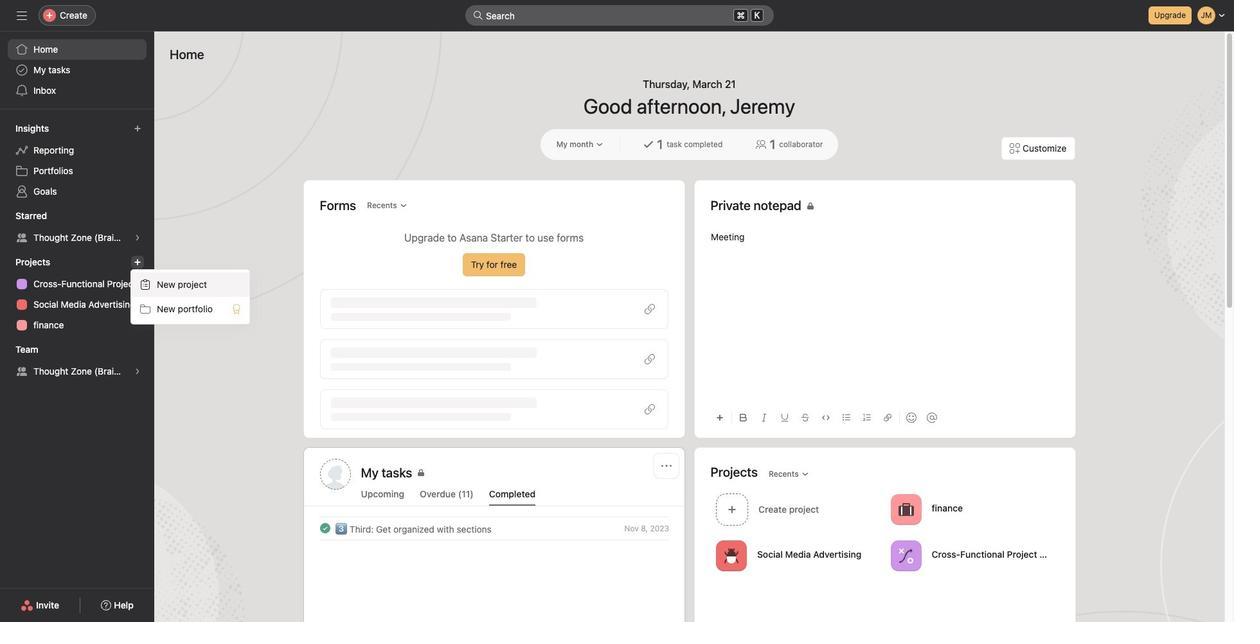 Task type: vqa. For each thing, say whether or not it's contained in the screenshot.
Underline image on the bottom right
yes



Task type: locate. For each thing, give the bounding box(es) containing it.
list item
[[711, 490, 885, 529], [304, 517, 684, 540]]

strikethrough image
[[801, 414, 809, 422]]

toolbar
[[711, 403, 1059, 432]]

emoji image
[[906, 413, 917, 423]]

menu item
[[131, 273, 249, 297]]

at mention image
[[927, 413, 937, 423]]

prominent image
[[473, 10, 484, 21]]

global element
[[0, 32, 154, 109]]

line_and_symbols image
[[898, 548, 914, 564]]

actions image
[[661, 461, 672, 471]]

insights element
[[0, 117, 154, 204]]

None field
[[466, 5, 774, 26]]

bug image
[[724, 548, 739, 564]]

0 horizontal spatial list item
[[304, 517, 684, 540]]

see details, thought zone (brainstorm space) image
[[134, 234, 141, 242]]

Search tasks, projects, and more text field
[[466, 5, 774, 26]]

bold image
[[740, 414, 747, 422]]

briefcase image
[[898, 502, 914, 517]]

see details, thought zone (brainstorm space) image
[[134, 368, 141, 375]]

code image
[[822, 414, 830, 422]]

italics image
[[760, 414, 768, 422]]



Task type: describe. For each thing, give the bounding box(es) containing it.
new insights image
[[134, 125, 141, 132]]

add profile photo image
[[320, 459, 351, 490]]

underline image
[[781, 414, 789, 422]]

numbered list image
[[863, 414, 871, 422]]

hide sidebar image
[[17, 10, 27, 21]]

starred element
[[0, 204, 154, 251]]

completed image
[[317, 521, 333, 536]]

projects element
[[0, 251, 154, 338]]

new project or portfolio image
[[134, 258, 141, 266]]

bulleted list image
[[843, 414, 850, 422]]

Completed checkbox
[[317, 521, 333, 536]]

insert an object image
[[716, 414, 724, 422]]

1 horizontal spatial list item
[[711, 490, 885, 529]]

teams element
[[0, 338, 154, 385]]

link image
[[884, 414, 891, 422]]



